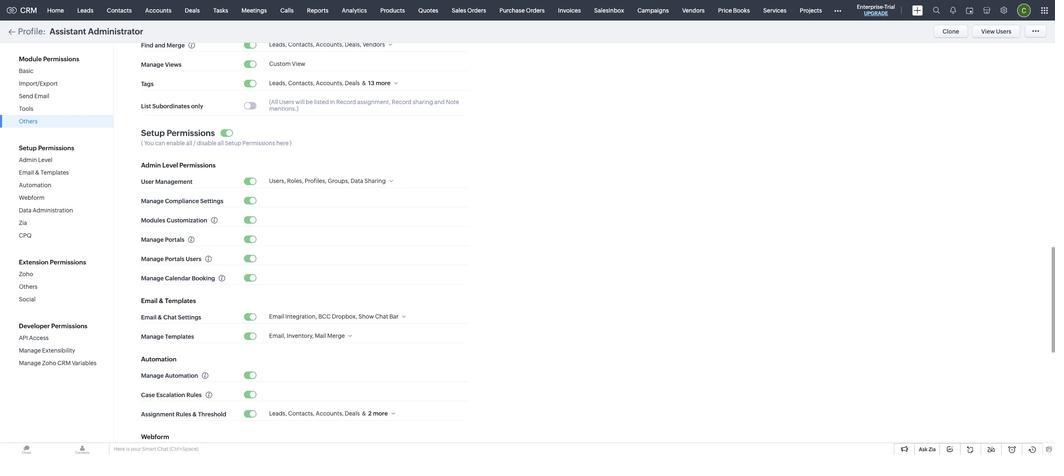 Task type: describe. For each thing, give the bounding box(es) containing it.
contacts
[[107, 7, 132, 14]]

manage templates
[[141, 333, 194, 340]]

leads, contacts, accounts, deals & 13 more
[[269, 80, 391, 87]]

extensibility
[[42, 347, 75, 354]]

email up email & chat settings
[[141, 297, 158, 304]]

developer
[[19, 323, 50, 330]]

books
[[733, 7, 750, 14]]

purchase orders link
[[493, 0, 552, 20]]

products
[[380, 7, 405, 14]]

sales orders link
[[445, 0, 493, 20]]

email integration, bcc dropbox, show chat bar
[[269, 313, 399, 320]]

profile element
[[1013, 0, 1036, 20]]

deals link
[[178, 0, 207, 20]]

home link
[[41, 0, 71, 20]]

you
[[144, 140, 154, 147]]

vendors link
[[676, 0, 712, 20]]

1 vertical spatial templates
[[165, 297, 196, 304]]

view inside button
[[982, 28, 995, 35]]

permissions down assistant
[[43, 55, 79, 63]]

/
[[193, 140, 196, 147]]

accounts, for leads, contacts, accounts, deals & 13 more
[[316, 80, 344, 87]]

custom
[[269, 60, 291, 67]]

projects link
[[793, 0, 829, 20]]

tools
[[19, 105, 33, 112]]

compliance
[[165, 198, 199, 204]]

analytics
[[342, 7, 367, 14]]

1 others from the top
[[19, 118, 38, 125]]

email down import/export
[[34, 93, 49, 100]]

upgrade
[[864, 10, 888, 16]]

views
[[165, 61, 182, 68]]

mail
[[315, 333, 326, 339]]

leads, for leads, contacts, accounts, deals & 13 more
[[269, 80, 287, 87]]

leads, contacts, accounts, deals & 2 more
[[269, 410, 388, 417]]

deals for find and merge
[[345, 80, 360, 87]]

calendar
[[165, 275, 191, 282]]

0 vertical spatial automation
[[19, 182, 51, 189]]

contacts image
[[56, 444, 109, 455]]

manage portals
[[141, 236, 184, 243]]

only
[[191, 103, 203, 109]]

0 horizontal spatial email & templates
[[19, 169, 69, 176]]

price books
[[718, 7, 750, 14]]

users, roles, profiles, groups, data sharing
[[269, 178, 386, 184]]

calls link
[[274, 0, 300, 20]]

more for leads, contacts, accounts, deals & 2 more
[[373, 410, 388, 417]]

purchase
[[500, 7, 525, 14]]

1 horizontal spatial data
[[351, 178, 363, 184]]

import/export
[[19, 80, 58, 87]]

home
[[47, 7, 64, 14]]

1 all from the left
[[186, 140, 192, 147]]

deals,
[[345, 41, 361, 48]]

manage for manage automation
[[141, 372, 164, 379]]

campaigns link
[[631, 0, 676, 20]]

0 vertical spatial settings
[[200, 198, 224, 204]]

salesinbox link
[[588, 0, 631, 20]]

1 horizontal spatial webform
[[141, 433, 169, 441]]

user management
[[141, 178, 193, 185]]

manage extensibility
[[19, 347, 75, 354]]

tags
[[141, 80, 154, 87]]

sharing
[[365, 178, 386, 184]]

0 vertical spatial crm
[[20, 6, 37, 15]]

1 vertical spatial rules
[[176, 411, 191, 418]]

manage for manage views
[[141, 61, 164, 68]]

send email
[[19, 93, 49, 100]]

0 horizontal spatial zia
[[19, 220, 27, 226]]

manage automation
[[141, 372, 198, 379]]

1 horizontal spatial zoho
[[42, 360, 56, 367]]

0 horizontal spatial and
[[155, 42, 165, 49]]

email & chat settings
[[141, 314, 201, 321]]

manage zoho crm variables
[[19, 360, 97, 367]]

profile image
[[1018, 4, 1031, 17]]

access
[[29, 335, 49, 341]]

quotes link
[[412, 0, 445, 20]]

reports
[[307, 7, 329, 14]]

leads, for leads, contacts, accounts, deals, vendors
[[269, 41, 287, 48]]

0 vertical spatial webform
[[19, 194, 45, 201]]

clone button
[[934, 25, 968, 38]]

)
[[290, 140, 292, 147]]

level for admin level permissions
[[162, 162, 178, 169]]

2 vertical spatial templates
[[165, 333, 194, 340]]

admin level permissions
[[141, 162, 216, 169]]

assignment rules & threshold
[[141, 411, 226, 418]]

custom view
[[269, 60, 305, 67]]

salesinbox
[[594, 7, 624, 14]]

2
[[368, 410, 372, 417]]

invoices
[[558, 7, 581, 14]]

:
[[43, 26, 46, 36]]

view users button
[[973, 25, 1021, 38]]

leads, for leads, contacts, accounts, deals & 2 more
[[269, 410, 287, 417]]

chat right smart at the bottom
[[157, 446, 168, 452]]

customization
[[167, 217, 207, 224]]

0 vertical spatial templates
[[41, 169, 69, 176]]

basic
[[19, 68, 33, 74]]

user
[[141, 178, 154, 185]]

portals for manage portals
[[165, 236, 184, 243]]

manage for manage extensibility
[[19, 347, 41, 354]]

data administration
[[19, 207, 73, 214]]

email up email,
[[269, 313, 284, 320]]

manage for manage portals users
[[141, 256, 164, 262]]

api access
[[19, 335, 49, 341]]

your
[[131, 446, 141, 452]]

admin for admin level permissions
[[141, 162, 161, 169]]

leads link
[[71, 0, 100, 20]]

leads, contacts, accounts, deals, vendors
[[269, 41, 385, 48]]

(ctrl+space)
[[169, 446, 199, 452]]

users for (all
[[279, 99, 294, 105]]

& up email & chat settings
[[159, 297, 164, 304]]

signals element
[[945, 0, 961, 21]]

more for leads, contacts, accounts, deals & 13 more
[[376, 80, 391, 87]]

2 vertical spatial automation
[[165, 372, 198, 379]]

mentions.)
[[269, 105, 299, 112]]

0 horizontal spatial data
[[19, 207, 31, 214]]

module
[[19, 55, 42, 63]]

profiles,
[[305, 178, 327, 184]]

administrator
[[88, 26, 143, 36]]

assistant
[[50, 26, 86, 36]]

contacts, for leads, contacts, accounts, deals & 2 more
[[288, 410, 315, 417]]

0 horizontal spatial zoho
[[19, 271, 33, 278]]

modules customization
[[141, 217, 207, 224]]

permissions down /
[[179, 162, 216, 169]]

1 vertical spatial settings
[[178, 314, 201, 321]]

accounts, for leads, contacts, accounts, deals & 2 more
[[316, 410, 344, 417]]

is
[[126, 446, 130, 452]]

here
[[276, 140, 289, 147]]

permissions up /
[[167, 128, 215, 138]]

manage portals users
[[141, 256, 202, 262]]

cpq
[[19, 232, 31, 239]]

list subordinates only
[[141, 103, 203, 109]]

1 vertical spatial automation
[[141, 356, 177, 363]]

2 vertical spatial users
[[186, 256, 202, 262]]



Task type: locate. For each thing, give the bounding box(es) containing it.
view
[[982, 28, 995, 35], [292, 60, 305, 67]]

dropbox,
[[332, 313, 357, 320]]

be
[[306, 99, 313, 105]]

email up manage templates
[[141, 314, 157, 321]]

here is your smart chat (ctrl+space)
[[114, 446, 199, 452]]

0 vertical spatial accounts,
[[316, 41, 344, 48]]

record left "sharing" in the left of the page
[[392, 99, 412, 105]]

2 contacts, from the top
[[288, 80, 315, 87]]

1 record from the left
[[336, 99, 356, 105]]

leads,
[[269, 41, 287, 48], [269, 80, 287, 87], [269, 410, 287, 417]]

1 vertical spatial portals
[[165, 256, 184, 262]]

variables
[[72, 360, 97, 367]]

1 vertical spatial data
[[19, 207, 31, 214]]

1 horizontal spatial zia
[[929, 447, 936, 453]]

assignment,
[[357, 99, 391, 105]]

0 horizontal spatial vendors
[[363, 41, 385, 48]]

settings right the compliance
[[200, 198, 224, 204]]

templates down email & chat settings
[[165, 333, 194, 340]]

users inside (all users will be listed in record assignment, record sharing and note mentions.)
[[279, 99, 294, 105]]

( you can enable all / disable all setup permissions here )
[[141, 140, 292, 147]]

crm
[[20, 6, 37, 15], [57, 360, 71, 367]]

manage for manage portals
[[141, 236, 164, 243]]

threshold
[[198, 411, 226, 418]]

manage up tags
[[141, 61, 164, 68]]

permissions up extensibility
[[51, 323, 87, 330]]

0 horizontal spatial users
[[186, 256, 202, 262]]

groups,
[[328, 178, 350, 184]]

projects
[[800, 7, 822, 14]]

0 horizontal spatial setup
[[19, 144, 37, 152]]

view users
[[982, 28, 1012, 35]]

automation down admin level
[[19, 182, 51, 189]]

0 vertical spatial vendors
[[682, 7, 705, 14]]

0 vertical spatial view
[[982, 28, 995, 35]]

view right custom
[[292, 60, 305, 67]]

contacts, for leads, contacts, accounts, deals & 13 more
[[288, 80, 315, 87]]

and inside (all users will be listed in record assignment, record sharing and note mentions.)
[[434, 99, 445, 105]]

modules
[[141, 217, 165, 224]]

chat left "bar" at the bottom of page
[[375, 313, 388, 320]]

list
[[141, 103, 151, 109]]

1 horizontal spatial setup permissions
[[141, 128, 215, 138]]

calendar image
[[966, 7, 974, 14]]

more right 2
[[373, 410, 388, 417]]

manage for manage templates
[[141, 333, 164, 340]]

permissions right the extension
[[50, 259, 86, 266]]

management
[[155, 178, 193, 185]]

deals inside 'link'
[[185, 7, 200, 14]]

level for admin level
[[38, 157, 52, 163]]

users inside button
[[996, 28, 1012, 35]]

3 leads, from the top
[[269, 410, 287, 417]]

1 horizontal spatial users
[[279, 99, 294, 105]]

2 vertical spatial leads,
[[269, 410, 287, 417]]

0 vertical spatial leads,
[[269, 41, 287, 48]]

zoho down manage extensibility on the bottom left of page
[[42, 360, 56, 367]]

orders for sales orders
[[467, 7, 486, 14]]

1 vertical spatial crm
[[57, 360, 71, 367]]

chat up manage templates
[[163, 314, 177, 321]]

admin for admin level
[[19, 157, 37, 163]]

2 vertical spatial contacts,
[[288, 410, 315, 417]]

& left threshold
[[193, 411, 197, 418]]

1 portals from the top
[[165, 236, 184, 243]]

0 vertical spatial users
[[996, 28, 1012, 35]]

booking
[[192, 275, 215, 282]]

1 horizontal spatial admin
[[141, 162, 161, 169]]

deals left 2
[[345, 410, 360, 417]]

& down admin level
[[35, 169, 39, 176]]

0 horizontal spatial record
[[336, 99, 356, 105]]

2 all from the left
[[218, 140, 224, 147]]

templates down admin level
[[41, 169, 69, 176]]

0 vertical spatial zia
[[19, 220, 27, 226]]

1 vertical spatial accounts,
[[316, 80, 344, 87]]

2 record from the left
[[392, 99, 412, 105]]

zia right ask
[[929, 447, 936, 453]]

0 horizontal spatial orders
[[467, 7, 486, 14]]

setup right the disable
[[225, 140, 241, 147]]

0 horizontal spatial level
[[38, 157, 52, 163]]

and left note
[[434, 99, 445, 105]]

create menu image
[[913, 5, 923, 15]]

leads
[[77, 7, 93, 14]]

1 vertical spatial others
[[19, 283, 38, 290]]

1 vertical spatial users
[[279, 99, 294, 105]]

portals up calendar
[[165, 256, 184, 262]]

manage down modules
[[141, 236, 164, 243]]

Other Modules field
[[829, 4, 847, 17]]

manage down manage portals
[[141, 256, 164, 262]]

2 leads, from the top
[[269, 80, 287, 87]]

1 horizontal spatial merge
[[327, 333, 345, 339]]

inventory,
[[287, 333, 314, 339]]

clone
[[943, 28, 959, 35]]

0 vertical spatial contacts,
[[288, 41, 315, 48]]

module permissions
[[19, 55, 79, 63]]

0 horizontal spatial admin
[[19, 157, 37, 163]]

setup
[[141, 128, 165, 138], [225, 140, 241, 147], [19, 144, 37, 152]]

trial
[[885, 4, 895, 10]]

ask
[[919, 447, 928, 453]]

manage calendar booking
[[141, 275, 215, 282]]

1 vertical spatial view
[[292, 60, 305, 67]]

orders
[[467, 7, 486, 14], [526, 7, 545, 14]]

email, inventory, mail merge
[[269, 333, 345, 339]]

subordinates
[[152, 103, 190, 109]]

0 horizontal spatial view
[[292, 60, 305, 67]]

0 vertical spatial zoho
[[19, 271, 33, 278]]

note
[[446, 99, 459, 105]]

merge right mail
[[327, 333, 345, 339]]

3 accounts, from the top
[[316, 410, 344, 417]]

profile
[[18, 26, 43, 36]]

13
[[368, 80, 375, 87]]

settings up manage templates
[[178, 314, 201, 321]]

manage down manage extensibility on the bottom left of page
[[19, 360, 41, 367]]

contacts, for leads, contacts, accounts, deals, vendors
[[288, 41, 315, 48]]

& up manage templates
[[158, 314, 162, 321]]

0 vertical spatial and
[[155, 42, 165, 49]]

1 horizontal spatial vendors
[[682, 7, 705, 14]]

1 vertical spatial leads,
[[269, 80, 287, 87]]

email down admin level
[[19, 169, 34, 176]]

1 vertical spatial email & templates
[[141, 297, 196, 304]]

webform up here is your smart chat (ctrl+space)
[[141, 433, 169, 441]]

manage up case
[[141, 372, 164, 379]]

vendors right deals,
[[363, 41, 385, 48]]

administration
[[33, 207, 73, 214]]

orders right sales
[[467, 7, 486, 14]]

2 vertical spatial accounts,
[[316, 410, 344, 417]]

0 vertical spatial deals
[[185, 7, 200, 14]]

more
[[376, 80, 391, 87], [373, 410, 388, 417]]

0 vertical spatial email & templates
[[19, 169, 69, 176]]

1 horizontal spatial view
[[982, 28, 995, 35]]

1 vertical spatial webform
[[141, 433, 169, 441]]

1 vertical spatial zia
[[929, 447, 936, 453]]

setup permissions up admin level
[[19, 144, 74, 152]]

1 vertical spatial and
[[434, 99, 445, 105]]

manage compliance settings
[[141, 198, 224, 204]]

1 horizontal spatial crm
[[57, 360, 71, 367]]

0 vertical spatial others
[[19, 118, 38, 125]]

api
[[19, 335, 28, 341]]

portals for manage portals users
[[165, 256, 184, 262]]

1 contacts, from the top
[[288, 41, 315, 48]]

0 horizontal spatial setup permissions
[[19, 144, 74, 152]]

accounts, for leads, contacts, accounts, deals, vendors
[[316, 41, 344, 48]]

manage for manage compliance settings
[[141, 198, 164, 204]]

1 leads, from the top
[[269, 41, 287, 48]]

accounts
[[145, 7, 171, 14]]

record
[[336, 99, 356, 105], [392, 99, 412, 105]]

show
[[359, 313, 374, 320]]

0 vertical spatial portals
[[165, 236, 184, 243]]

automation
[[19, 182, 51, 189], [141, 356, 177, 363], [165, 372, 198, 379]]

1 vertical spatial contacts,
[[288, 80, 315, 87]]

services link
[[757, 0, 793, 20]]

and
[[155, 42, 165, 49], [434, 99, 445, 105]]

1 vertical spatial zoho
[[42, 360, 56, 367]]

price books link
[[712, 0, 757, 20]]

1 vertical spatial deals
[[345, 80, 360, 87]]

1 horizontal spatial level
[[162, 162, 178, 169]]

& left 13
[[362, 80, 366, 87]]

in
[[330, 99, 335, 105]]

create menu element
[[908, 0, 928, 20]]

0 horizontal spatial webform
[[19, 194, 45, 201]]

1 horizontal spatial all
[[218, 140, 224, 147]]

automation up case escalation rules
[[165, 372, 198, 379]]

portals down modules customization
[[165, 236, 184, 243]]

view right clone button
[[982, 28, 995, 35]]

1 vertical spatial more
[[373, 410, 388, 417]]

manage for manage zoho crm variables
[[19, 360, 41, 367]]

more right 13
[[376, 80, 391, 87]]

manage down email & chat settings
[[141, 333, 164, 340]]

2 vertical spatial deals
[[345, 410, 360, 417]]

setup up "you"
[[141, 128, 165, 138]]

search image
[[933, 7, 940, 14]]

& left 2
[[362, 410, 366, 417]]

webform
[[19, 194, 45, 201], [141, 433, 169, 441]]

0 vertical spatial data
[[351, 178, 363, 184]]

2 horizontal spatial setup
[[225, 140, 241, 147]]

enterprise-trial upgrade
[[857, 4, 895, 16]]

rules down case escalation rules
[[176, 411, 191, 418]]

1 vertical spatial vendors
[[363, 41, 385, 48]]

smart
[[142, 446, 156, 452]]

manage down api access
[[19, 347, 41, 354]]

and right find
[[155, 42, 165, 49]]

zoho down the extension
[[19, 271, 33, 278]]

2 others from the top
[[19, 283, 38, 290]]

setup up admin level
[[19, 144, 37, 152]]

data left sharing at top
[[351, 178, 363, 184]]

chats image
[[0, 444, 53, 455]]

products link
[[374, 0, 412, 20]]

deals left tasks
[[185, 7, 200, 14]]

2 orders from the left
[[526, 7, 545, 14]]

webform up data administration
[[19, 194, 45, 201]]

0 vertical spatial more
[[376, 80, 391, 87]]

1 horizontal spatial orders
[[526, 7, 545, 14]]

1 vertical spatial setup permissions
[[19, 144, 74, 152]]

accounts, left 2
[[316, 410, 344, 417]]

purchase orders
[[500, 7, 545, 14]]

templates
[[41, 169, 69, 176], [165, 297, 196, 304], [165, 333, 194, 340]]

0 horizontal spatial crm
[[20, 6, 37, 15]]

record right in
[[336, 99, 356, 105]]

will
[[295, 99, 305, 105]]

quotes
[[418, 7, 438, 14]]

0 vertical spatial setup permissions
[[141, 128, 215, 138]]

deals left 13
[[345, 80, 360, 87]]

ask zia
[[919, 447, 936, 453]]

accounts, up in
[[316, 80, 344, 87]]

send
[[19, 93, 33, 100]]

others up social
[[19, 283, 38, 290]]

1 vertical spatial merge
[[327, 333, 345, 339]]

all left /
[[186, 140, 192, 147]]

0 vertical spatial merge
[[167, 42, 185, 49]]

contacts link
[[100, 0, 139, 20]]

signals image
[[950, 7, 956, 14]]

3 contacts, from the top
[[288, 410, 315, 417]]

manage up modules
[[141, 198, 164, 204]]

others down the tools
[[19, 118, 38, 125]]

search element
[[928, 0, 945, 21]]

manage for manage calendar booking
[[141, 275, 164, 282]]

email & templates up email & chat settings
[[141, 297, 196, 304]]

services
[[764, 7, 787, 14]]

listed
[[314, 99, 329, 105]]

merge up the views at the top left of page
[[167, 42, 185, 49]]

automation up manage automation
[[141, 356, 177, 363]]

sharing
[[413, 99, 433, 105]]

users for view
[[996, 28, 1012, 35]]

setup permissions up enable
[[141, 128, 215, 138]]

0 horizontal spatial merge
[[167, 42, 185, 49]]

setup permissions
[[141, 128, 215, 138], [19, 144, 74, 152]]

0 vertical spatial rules
[[186, 392, 202, 398]]

bcc
[[318, 313, 331, 320]]

crm up profile
[[20, 6, 37, 15]]

deals
[[185, 7, 200, 14], [345, 80, 360, 87], [345, 410, 360, 417]]

1 horizontal spatial record
[[392, 99, 412, 105]]

2 accounts, from the top
[[316, 80, 344, 87]]

2 horizontal spatial users
[[996, 28, 1012, 35]]

zia up cpq
[[19, 220, 27, 226]]

level
[[38, 157, 52, 163], [162, 162, 178, 169]]

sales
[[452, 7, 466, 14]]

1 horizontal spatial setup
[[141, 128, 165, 138]]

rules up assignment rules & threshold
[[186, 392, 202, 398]]

1 orders from the left
[[467, 7, 486, 14]]

2 portals from the top
[[165, 256, 184, 262]]

orders for purchase orders
[[526, 7, 545, 14]]

orders right 'purchase'
[[526, 7, 545, 14]]

templates up email & chat settings
[[165, 297, 196, 304]]

all right the disable
[[218, 140, 224, 147]]

zoho
[[19, 271, 33, 278], [42, 360, 56, 367]]

0 horizontal spatial all
[[186, 140, 192, 147]]

integration,
[[285, 313, 317, 320]]

manage left calendar
[[141, 275, 164, 282]]

manage views
[[141, 61, 182, 68]]

email & templates
[[19, 169, 69, 176], [141, 297, 196, 304]]

permissions left the here
[[242, 140, 275, 147]]

email & templates down admin level
[[19, 169, 69, 176]]

1 horizontal spatial and
[[434, 99, 445, 105]]

tasks
[[213, 7, 228, 14]]

1 horizontal spatial email & templates
[[141, 297, 196, 304]]

vendors left price
[[682, 7, 705, 14]]

social
[[19, 296, 36, 303]]

1 accounts, from the top
[[316, 41, 344, 48]]

deals for manage automation
[[345, 410, 360, 417]]

extension permissions
[[19, 259, 86, 266]]

data up cpq
[[19, 207, 31, 214]]

crm down extensibility
[[57, 360, 71, 367]]

zia
[[19, 220, 27, 226], [929, 447, 936, 453]]

chat
[[375, 313, 388, 320], [163, 314, 177, 321], [157, 446, 168, 452]]

all
[[186, 140, 192, 147], [218, 140, 224, 147]]

accounts, left deals,
[[316, 41, 344, 48]]

permissions up admin level
[[38, 144, 74, 152]]

developer permissions
[[19, 323, 87, 330]]



Task type: vqa. For each thing, say whether or not it's contained in the screenshot.
Logo
no



